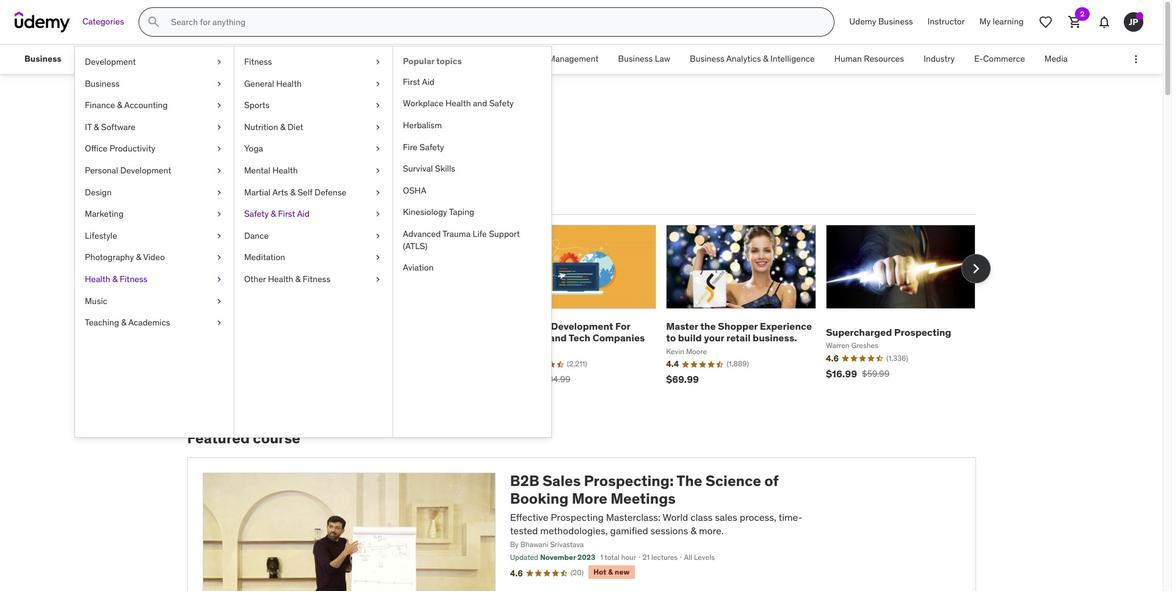 Task type: describe. For each thing, give the bounding box(es) containing it.
business inside business strategy link
[[368, 53, 403, 64]]

design
[[85, 187, 112, 198]]

resources
[[864, 53, 904, 64]]

tested
[[510, 525, 538, 537]]

xsmall image for personal development
[[214, 165, 224, 177]]

xsmall image for music
[[214, 295, 224, 307]]

xsmall image for safety & first aid
[[373, 208, 383, 220]]

xsmall image for dance
[[373, 230, 383, 242]]

0 horizontal spatial sales
[[187, 103, 239, 128]]

1 horizontal spatial business link
[[75, 73, 234, 95]]

xsmall image for health & fitness
[[214, 274, 224, 286]]

communication link
[[168, 45, 248, 74]]

office productivity
[[85, 143, 155, 154]]

operations link
[[447, 45, 509, 74]]

project management link
[[509, 45, 609, 74]]

dance
[[244, 230, 269, 241]]

booking
[[510, 489, 569, 508]]

xsmall image for other health & fitness
[[373, 274, 383, 286]]

world
[[663, 511, 688, 523]]

trending button
[[263, 184, 309, 214]]

1 vertical spatial courses
[[187, 156, 244, 175]]

health & fitness link
[[75, 269, 234, 290]]

management link
[[248, 45, 318, 74]]

0 vertical spatial to
[[247, 156, 262, 175]]

health for workplace
[[446, 98, 471, 109]]

business left arrow pointing to subcategory menu links image
[[24, 53, 61, 64]]

media
[[1045, 53, 1068, 64]]

1 horizontal spatial fitness
[[244, 56, 272, 67]]

nutrition & diet link
[[235, 117, 393, 138]]

finance & accounting link
[[75, 95, 234, 117]]

21 lectures
[[643, 553, 678, 562]]

you
[[292, 156, 317, 175]]

first aid
[[403, 76, 435, 87]]

next image
[[966, 259, 986, 278]]

1 management from the left
[[258, 53, 308, 64]]

popular
[[215, 192, 251, 205]]

xsmall image for photography & video
[[214, 252, 224, 264]]

xsmall image for design
[[214, 187, 224, 199]]

total
[[605, 553, 620, 562]]

it
[[85, 121, 92, 132]]

law
[[655, 53, 671, 64]]

health for general
[[276, 78, 302, 89]]

carousel element
[[187, 225, 991, 401]]

(atls)
[[403, 240, 428, 251]]

business analytics & intelligence link
[[680, 45, 825, 74]]

xsmall image for office productivity
[[214, 143, 224, 155]]

sessions
[[651, 525, 688, 537]]

fire
[[403, 141, 418, 152]]

martial arts & self defense link
[[235, 182, 393, 203]]

teaching & academics
[[85, 317, 170, 328]]

& right finance
[[117, 100, 122, 111]]

teaching
[[85, 317, 119, 328]]

kinesiology
[[403, 207, 447, 218]]

xsmall image for yoga
[[373, 143, 383, 155]]

e-
[[975, 53, 984, 64]]

effective
[[510, 511, 549, 523]]

21
[[643, 553, 650, 562]]

project management
[[519, 53, 599, 64]]

instructor link
[[921, 7, 973, 37]]

& left diet
[[280, 121, 286, 132]]

notifications image
[[1097, 15, 1112, 29]]

my
[[980, 16, 991, 27]]

xsmall image for sports
[[373, 100, 383, 112]]

1 total hour
[[600, 553, 636, 562]]

categories
[[82, 16, 124, 27]]

xsmall image for it & software
[[214, 121, 224, 133]]

time-
[[779, 511, 803, 523]]

business law
[[618, 53, 671, 64]]

taping
[[449, 207, 474, 218]]

sales
[[715, 511, 738, 523]]

osha link
[[393, 180, 551, 202]]

health up music
[[85, 274, 110, 285]]

business inside business analytics & intelligence link
[[690, 53, 725, 64]]

herbalism link
[[393, 115, 551, 137]]

supercharged
[[826, 326, 892, 338]]

to inside master the shopper experience to build your retail business.
[[666, 332, 676, 344]]

xsmall image for meditation
[[373, 252, 383, 264]]

academics
[[128, 317, 170, 328]]

entrepreneurship link
[[82, 45, 168, 74]]

1 horizontal spatial safety
[[420, 141, 444, 152]]

(20)
[[571, 568, 584, 577]]

advanced trauma life support (atls) link
[[393, 223, 551, 257]]

topics
[[436, 56, 462, 67]]

business development for startups and tech companies
[[507, 320, 645, 344]]

industry link
[[914, 45, 965, 74]]

analytics
[[727, 53, 761, 64]]

trauma
[[443, 228, 471, 239]]

business strategy
[[368, 53, 438, 64]]

development for business
[[551, 320, 613, 332]]

lifestyle link
[[75, 225, 234, 247]]

all
[[684, 553, 692, 562]]

2 horizontal spatial fitness
[[303, 274, 331, 285]]

workplace
[[403, 98, 444, 109]]

personal development link
[[75, 160, 234, 182]]

lifestyle
[[85, 230, 117, 241]]

masterclass:
[[606, 511, 661, 523]]

xsmall image for marketing
[[214, 208, 224, 220]]

& right it
[[94, 121, 99, 132]]

featured course
[[187, 429, 300, 448]]

started
[[320, 156, 371, 175]]

sales courses
[[187, 103, 322, 128]]

0 horizontal spatial business link
[[15, 45, 71, 74]]

photography & video
[[85, 252, 165, 263]]

xsmall image for general health
[[373, 78, 383, 90]]

general health link
[[235, 73, 393, 95]]

for
[[616, 320, 631, 332]]

business up finance
[[85, 78, 120, 89]]

xsmall image for lifestyle
[[214, 230, 224, 242]]

& inside b2b sales prospecting: the science of booking more meetings effective prospecting masterclass: world class sales process, time- tested methodologies, gamified sessions & more. by bhawani srivastava
[[691, 525, 697, 537]]

retail
[[727, 332, 751, 344]]

shopping cart with 2 items image
[[1068, 15, 1083, 29]]

strategy
[[405, 53, 438, 64]]

health for other
[[268, 274, 293, 285]]

bhawani
[[521, 540, 549, 549]]

november
[[540, 553, 576, 562]]

martial arts & self defense
[[244, 187, 347, 198]]

communication
[[178, 53, 238, 64]]

jp
[[1129, 16, 1139, 27]]

xsmall image for nutrition & diet
[[373, 121, 383, 133]]

meditation link
[[235, 247, 393, 269]]



Task type: vqa. For each thing, say whether or not it's contained in the screenshot.
plus in 120+ related courses plus 8,000+ others
no



Task type: locate. For each thing, give the bounding box(es) containing it.
0 vertical spatial courses
[[242, 103, 322, 128]]

hour
[[622, 553, 636, 562]]

e-commerce link
[[965, 45, 1035, 74]]

by
[[510, 540, 519, 549]]

2 link
[[1061, 7, 1090, 37]]

xsmall image inside marketing link
[[214, 208, 224, 220]]

0 horizontal spatial first
[[278, 208, 295, 219]]

0 horizontal spatial prospecting
[[551, 511, 604, 523]]

1 vertical spatial and
[[550, 332, 567, 344]]

sales right b2b
[[543, 472, 581, 490]]

yoga
[[244, 143, 263, 154]]

udemy image
[[15, 12, 70, 32]]

advanced
[[403, 228, 441, 239]]

first down trending
[[278, 208, 295, 219]]

& down meditation 'link'
[[295, 274, 301, 285]]

kinesiology taping link
[[393, 202, 551, 223]]

1 vertical spatial first
[[278, 208, 295, 219]]

xsmall image inside sports "link"
[[373, 100, 383, 112]]

submit search image
[[147, 15, 161, 29]]

safety up dance
[[244, 208, 269, 219]]

development inside business development for startups and tech companies
[[551, 320, 613, 332]]

mental
[[244, 165, 270, 176]]

xsmall image inside fitness link
[[373, 56, 383, 68]]

survival skills link
[[393, 158, 551, 180]]

& down trending
[[271, 208, 276, 219]]

&
[[763, 53, 769, 64], [117, 100, 122, 111], [94, 121, 99, 132], [280, 121, 286, 132], [290, 187, 296, 198], [271, 208, 276, 219], [136, 252, 141, 263], [112, 274, 118, 285], [295, 274, 301, 285], [121, 317, 126, 328], [691, 525, 697, 537], [608, 567, 613, 577]]

project
[[519, 53, 546, 64]]

0 horizontal spatial safety
[[244, 208, 269, 219]]

popular topics
[[403, 56, 462, 67]]

xsmall image inside the general health link
[[373, 78, 383, 90]]

advanced trauma life support (atls)
[[403, 228, 520, 251]]

sales inside b2b sales prospecting: the science of booking more meetings effective prospecting masterclass: world class sales process, time- tested methodologies, gamified sessions & more. by bhawani srivastava
[[543, 472, 581, 490]]

most popular
[[190, 192, 251, 205]]

business link up accounting
[[75, 73, 234, 95]]

xsmall image
[[373, 56, 383, 68], [373, 78, 383, 90], [214, 100, 224, 112], [373, 165, 383, 177], [214, 187, 224, 199], [373, 208, 383, 220], [214, 230, 224, 242], [373, 230, 383, 242], [214, 252, 224, 264], [373, 252, 383, 264], [214, 274, 224, 286], [214, 295, 224, 307]]

health down 'management' link
[[276, 78, 302, 89]]

mental health
[[244, 165, 298, 176]]

xsmall image inside lifestyle link
[[214, 230, 224, 242]]

2023
[[578, 553, 596, 562]]

shopper
[[718, 320, 758, 332]]

0 horizontal spatial and
[[473, 98, 487, 109]]

business left popular
[[368, 53, 403, 64]]

xsmall image for martial arts & self defense
[[373, 187, 383, 199]]

business.
[[753, 332, 797, 344]]

1 horizontal spatial aid
[[422, 76, 435, 87]]

general health
[[244, 78, 302, 89]]

human
[[835, 53, 862, 64]]

health right other
[[268, 274, 293, 285]]

to left build
[[666, 332, 676, 344]]

popular
[[403, 56, 435, 67]]

2 vertical spatial development
[[551, 320, 613, 332]]

teaching & academics link
[[75, 312, 234, 334]]

2 management from the left
[[548, 53, 599, 64]]

first down popular
[[403, 76, 420, 87]]

0 horizontal spatial to
[[247, 156, 262, 175]]

intelligence
[[771, 53, 815, 64]]

xsmall image
[[214, 56, 224, 68], [214, 78, 224, 90], [373, 100, 383, 112], [214, 121, 224, 133], [373, 121, 383, 133], [214, 143, 224, 155], [373, 143, 383, 155], [214, 165, 224, 177], [373, 187, 383, 199], [214, 208, 224, 220], [373, 274, 383, 286], [214, 317, 224, 329]]

your
[[704, 332, 725, 344]]

& down photography at the top left of page
[[112, 274, 118, 285]]

you have alerts image
[[1136, 12, 1144, 20]]

safety right fire
[[420, 141, 444, 152]]

sales left sports
[[187, 103, 239, 128]]

more subcategory menu links image
[[1130, 53, 1143, 65]]

design link
[[75, 182, 234, 203]]

business analytics & intelligence
[[690, 53, 815, 64]]

1 vertical spatial development
[[120, 165, 171, 176]]

& right teaching
[[121, 317, 126, 328]]

1 vertical spatial sales
[[543, 472, 581, 490]]

1 vertical spatial to
[[666, 332, 676, 344]]

xsmall image inside design link
[[214, 187, 224, 199]]

fire safety
[[403, 141, 444, 152]]

prospecting inside carousel element
[[895, 326, 952, 338]]

0 horizontal spatial management
[[258, 53, 308, 64]]

all levels
[[684, 553, 715, 562]]

instructor
[[928, 16, 965, 27]]

health down first aid link
[[446, 98, 471, 109]]

most
[[190, 192, 213, 205]]

aid down self
[[297, 208, 310, 219]]

xsmall image inside photography & video link
[[214, 252, 224, 264]]

defense
[[315, 187, 347, 198]]

the
[[701, 320, 716, 332]]

kinesiology taping
[[403, 207, 474, 218]]

learning
[[993, 16, 1024, 27]]

osha
[[403, 185, 427, 196]]

to
[[247, 156, 262, 175], [666, 332, 676, 344]]

prospecting
[[895, 326, 952, 338], [551, 511, 604, 523]]

other health & fitness link
[[235, 269, 393, 290]]

safety & first aid link
[[235, 203, 393, 225]]

office productivity link
[[75, 138, 234, 160]]

marketing
[[85, 208, 124, 219]]

2 vertical spatial safety
[[244, 208, 269, 219]]

fitness up general
[[244, 56, 272, 67]]

xsmall image inside "other health & fitness" link
[[373, 274, 383, 286]]

yoga link
[[235, 138, 393, 160]]

management right the project
[[548, 53, 599, 64]]

health inside the general health link
[[276, 78, 302, 89]]

supercharged prospecting
[[826, 326, 952, 338]]

0 vertical spatial prospecting
[[895, 326, 952, 338]]

1 vertical spatial aid
[[297, 208, 310, 219]]

most popular button
[[187, 184, 254, 214]]

1 horizontal spatial sales
[[543, 472, 581, 490]]

and inside business development for startups and tech companies
[[550, 332, 567, 344]]

0 vertical spatial safety
[[489, 98, 514, 109]]

udemy business
[[850, 16, 913, 27]]

health inside the workplace health and safety link
[[446, 98, 471, 109]]

business left law
[[618, 53, 653, 64]]

sports link
[[235, 95, 393, 117]]

1
[[600, 553, 603, 562]]

and down first aid link
[[473, 98, 487, 109]]

health inside "other health & fitness" link
[[268, 274, 293, 285]]

survival
[[403, 163, 433, 174]]

srivastava
[[550, 540, 584, 549]]

xsmall image inside music link
[[214, 295, 224, 307]]

to down yoga at the left top of page
[[247, 156, 262, 175]]

Search for anything text field
[[169, 12, 820, 32]]

udemy business link
[[842, 7, 921, 37]]

xsmall image inside the health & fitness link
[[214, 274, 224, 286]]

xsmall image inside mental health link
[[373, 165, 383, 177]]

0 vertical spatial aid
[[422, 76, 435, 87]]

0 horizontal spatial aid
[[297, 208, 310, 219]]

hot & new
[[594, 567, 630, 577]]

business left analytics on the top of page
[[690, 53, 725, 64]]

it & software
[[85, 121, 136, 132]]

1 horizontal spatial and
[[550, 332, 567, 344]]

xsmall image inside nutrition & diet link
[[373, 121, 383, 133]]

xsmall image inside the dance link
[[373, 230, 383, 242]]

business inside business development for startups and tech companies
[[507, 320, 549, 332]]

photography
[[85, 252, 134, 263]]

xsmall image inside business link
[[214, 78, 224, 90]]

0 horizontal spatial fitness
[[120, 274, 148, 285]]

business development for startups and tech companies link
[[507, 320, 645, 344]]

4.6
[[510, 568, 523, 579]]

new
[[615, 567, 630, 577]]

xsmall image for business
[[214, 78, 224, 90]]

xsmall image inside it & software link
[[214, 121, 224, 133]]

0 vertical spatial and
[[473, 98, 487, 109]]

& right hot
[[608, 567, 613, 577]]

business link down udemy image
[[15, 45, 71, 74]]

arrow pointing to subcategory menu links image
[[71, 45, 82, 74]]

business inside business law link
[[618, 53, 653, 64]]

fitness down meditation 'link'
[[303, 274, 331, 285]]

udemy
[[850, 16, 877, 27]]

course
[[253, 429, 300, 448]]

health inside mental health link
[[273, 165, 298, 176]]

prospecting:
[[584, 472, 674, 490]]

management up general health
[[258, 53, 308, 64]]

office
[[85, 143, 107, 154]]

diet
[[288, 121, 303, 132]]

xsmall image inside yoga link
[[373, 143, 383, 155]]

health up arts
[[273, 165, 298, 176]]

and inside safety & first aid element
[[473, 98, 487, 109]]

0 vertical spatial development
[[85, 56, 136, 67]]

meditation
[[244, 252, 285, 263]]

xsmall image for mental health
[[373, 165, 383, 177]]

& left the video
[[136, 252, 141, 263]]

productivity
[[110, 143, 155, 154]]

survival skills
[[403, 163, 456, 174]]

xsmall image inside teaching & academics link
[[214, 317, 224, 329]]

and left tech
[[550, 332, 567, 344]]

1 vertical spatial prospecting
[[551, 511, 604, 523]]

xsmall image inside personal development link
[[214, 165, 224, 177]]

1 horizontal spatial prospecting
[[895, 326, 952, 338]]

& left self
[[290, 187, 296, 198]]

1 horizontal spatial management
[[548, 53, 599, 64]]

music
[[85, 295, 107, 306]]

finance
[[85, 100, 115, 111]]

xsmall image inside finance & accounting link
[[214, 100, 224, 112]]

wishlist image
[[1039, 15, 1053, 29]]

2 horizontal spatial safety
[[489, 98, 514, 109]]

e-commerce
[[975, 53, 1025, 64]]

health for mental
[[273, 165, 298, 176]]

commerce
[[984, 53, 1025, 64]]

safety & first aid element
[[393, 46, 551, 437]]

xsmall image inside development link
[[214, 56, 224, 68]]

safety down first aid link
[[489, 98, 514, 109]]

xsmall image inside martial arts & self defense link
[[373, 187, 383, 199]]

first aid link
[[393, 71, 551, 93]]

& right analytics on the top of page
[[763, 53, 769, 64]]

1 horizontal spatial first
[[403, 76, 420, 87]]

xsmall image for development
[[214, 56, 224, 68]]

0 vertical spatial sales
[[187, 103, 239, 128]]

xsmall image inside meditation 'link'
[[373, 252, 383, 264]]

xsmall image for teaching & academics
[[214, 317, 224, 329]]

business left tech
[[507, 320, 549, 332]]

courses
[[242, 103, 322, 128], [187, 156, 244, 175]]

updated
[[510, 553, 538, 562]]

supercharged prospecting link
[[826, 326, 952, 338]]

business right udemy
[[879, 16, 913, 27]]

xsmall image inside safety & first aid link
[[373, 208, 383, 220]]

health
[[276, 78, 302, 89], [446, 98, 471, 109], [273, 165, 298, 176], [85, 274, 110, 285], [268, 274, 293, 285]]

fitness down photography & video
[[120, 274, 148, 285]]

xsmall image for finance & accounting
[[214, 100, 224, 112]]

aid down popular topics
[[422, 76, 435, 87]]

martial
[[244, 187, 271, 198]]

xsmall image for fitness
[[373, 56, 383, 68]]

xsmall image inside office productivity link
[[214, 143, 224, 155]]

sales
[[187, 103, 239, 128], [543, 472, 581, 490]]

1 horizontal spatial to
[[666, 332, 676, 344]]

0 vertical spatial first
[[403, 76, 420, 87]]

& down class
[[691, 525, 697, 537]]

business inside udemy business link
[[879, 16, 913, 27]]

1 vertical spatial safety
[[420, 141, 444, 152]]

music link
[[75, 290, 234, 312]]

prospecting inside b2b sales prospecting: the science of booking more meetings effective prospecting masterclass: world class sales process, time- tested methodologies, gamified sessions & more. by bhawani srivastava
[[551, 511, 604, 523]]

development for personal
[[120, 165, 171, 176]]

entrepreneurship
[[92, 53, 159, 64]]



